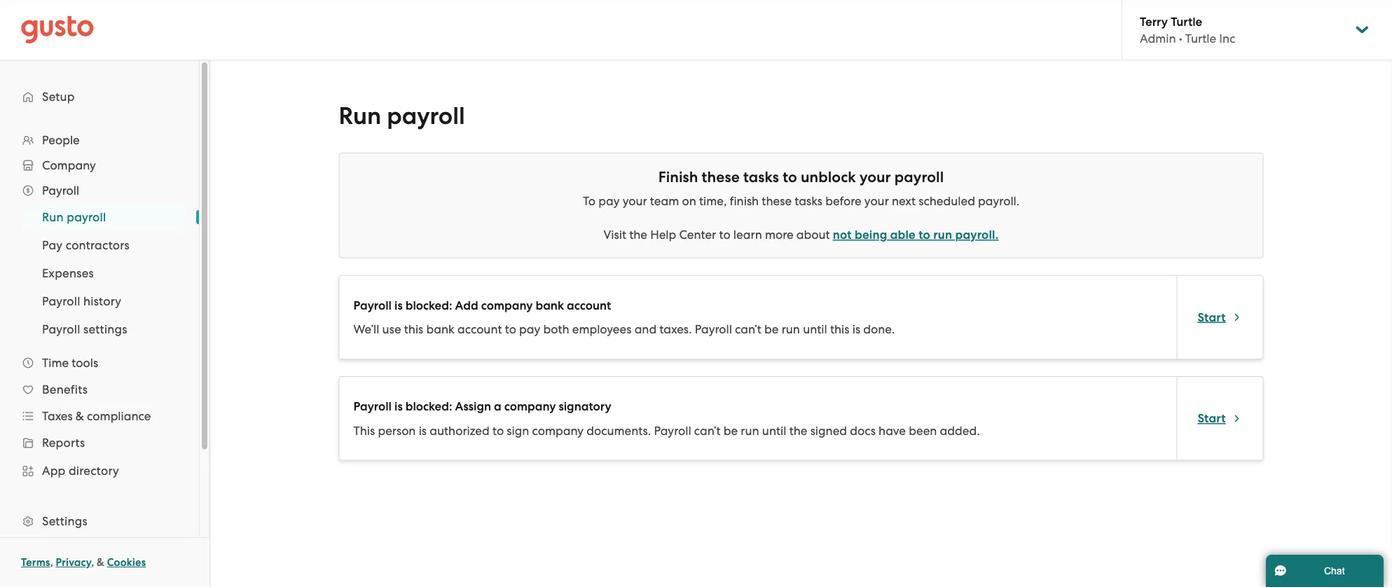 Task type: locate. For each thing, give the bounding box(es) containing it.
0 vertical spatial be
[[765, 322, 779, 336]]

these right finish
[[762, 194, 792, 208]]

payroll inside dropdown button
[[42, 184, 79, 198]]

blocked:
[[406, 298, 452, 313], [406, 399, 452, 414]]

use
[[382, 322, 401, 336]]

bank
[[536, 298, 564, 313], [426, 322, 455, 336]]

payroll up time
[[42, 322, 80, 336]]

payroll
[[387, 102, 465, 130], [895, 169, 944, 186], [67, 210, 106, 224]]

0 vertical spatial bank
[[536, 298, 564, 313]]

account down payroll is blocked: add company bank account
[[458, 322, 502, 336]]

0 horizontal spatial until
[[762, 424, 787, 438]]

taxes & compliance button
[[14, 404, 185, 429]]

0 horizontal spatial run
[[42, 210, 64, 224]]

until left signed
[[762, 424, 787, 438]]

the right visit
[[629, 228, 647, 242]]

account up employees
[[567, 298, 611, 313]]

docs
[[850, 424, 876, 438]]

payroll settings
[[42, 322, 127, 336]]

0 horizontal spatial account
[[458, 322, 502, 336]]

payroll. right scheduled at top right
[[978, 194, 1020, 208]]

your left team
[[623, 194, 647, 208]]

reports
[[42, 436, 85, 450]]

payroll for payroll history
[[42, 294, 80, 308]]

1 horizontal spatial ,
[[91, 556, 94, 569]]

1 horizontal spatial payroll
[[387, 102, 465, 130]]

turtle up •
[[1171, 14, 1203, 29]]

1 horizontal spatial tasks
[[795, 194, 823, 208]]

1 vertical spatial run
[[42, 210, 64, 224]]

& right the taxes
[[76, 409, 84, 423]]

0 vertical spatial run payroll
[[339, 102, 465, 130]]

start link for payroll is blocked: assign a company signatory
[[1198, 410, 1243, 427]]

0 vertical spatial the
[[629, 228, 647, 242]]

app directory link
[[14, 458, 185, 483]]

1 vertical spatial turtle
[[1185, 31, 1217, 45]]

tasks
[[743, 169, 779, 186], [795, 194, 823, 208]]

this left done.
[[830, 322, 850, 336]]

2 vertical spatial run
[[741, 424, 759, 438]]

tasks down finish these tasks to unblock your payroll
[[795, 194, 823, 208]]

1 horizontal spatial run payroll
[[339, 102, 465, 130]]

company
[[481, 298, 533, 313], [504, 399, 556, 414], [532, 424, 584, 438]]

1 , from the left
[[50, 556, 53, 569]]

to up to pay your team on time, finish these tasks before your next scheduled payroll.
[[783, 169, 797, 186]]

a
[[494, 399, 502, 414]]

0 vertical spatial payroll
[[387, 102, 465, 130]]

be
[[765, 322, 779, 336], [724, 424, 738, 438]]

1 vertical spatial account
[[458, 322, 502, 336]]

2 blocked: from the top
[[406, 399, 452, 414]]

your left next on the right of page
[[865, 194, 889, 208]]

2 list from the top
[[0, 203, 199, 343]]

start
[[1198, 310, 1226, 324], [1198, 411, 1226, 426]]

1 horizontal spatial &
[[97, 556, 104, 569]]

0 horizontal spatial run payroll
[[42, 210, 106, 224]]

setup
[[42, 90, 75, 104]]

list
[[0, 128, 199, 587], [0, 203, 199, 343]]

1 horizontal spatial this
[[830, 322, 850, 336]]

1 vertical spatial the
[[789, 424, 808, 438]]

0 vertical spatial these
[[702, 169, 740, 186]]

& left cookies button
[[97, 556, 104, 569]]

these up time,
[[702, 169, 740, 186]]

1 start from the top
[[1198, 310, 1226, 324]]

, left privacy
[[50, 556, 53, 569]]

bank down payroll is blocked: add company bank account
[[426, 322, 455, 336]]

0 horizontal spatial the
[[629, 228, 647, 242]]

0 horizontal spatial tasks
[[743, 169, 779, 186]]

start link
[[1198, 309, 1243, 326], [1198, 410, 1243, 427]]

1 vertical spatial be
[[724, 424, 738, 438]]

taxes
[[42, 409, 73, 423]]

0 horizontal spatial run
[[741, 424, 759, 438]]

is
[[395, 298, 403, 313], [853, 322, 861, 336], [395, 399, 403, 414], [419, 424, 427, 438]]

2 horizontal spatial run
[[933, 228, 952, 242]]

0 vertical spatial company
[[481, 298, 533, 313]]

to inside visit the help center to learn more about not being able to run payroll.
[[719, 228, 731, 242]]

1 horizontal spatial the
[[789, 424, 808, 438]]

•
[[1179, 31, 1183, 45]]

company up sign
[[504, 399, 556, 414]]

visit
[[604, 228, 626, 242]]

payroll up the this
[[354, 399, 392, 414]]

0 vertical spatial start link
[[1198, 309, 1243, 326]]

payroll right documents. on the left of page
[[654, 424, 691, 438]]

terms link
[[21, 556, 50, 569]]

this right use
[[404, 322, 423, 336]]

2 vertical spatial payroll
[[67, 210, 106, 224]]

0 horizontal spatial be
[[724, 424, 738, 438]]

0 vertical spatial payroll.
[[978, 194, 1020, 208]]

1 horizontal spatial run
[[782, 322, 800, 336]]

1 horizontal spatial these
[[762, 194, 792, 208]]

0 vertical spatial start
[[1198, 310, 1226, 324]]

both
[[543, 322, 569, 336]]

turtle right •
[[1185, 31, 1217, 45]]

1 vertical spatial bank
[[426, 322, 455, 336]]

turtle
[[1171, 14, 1203, 29], [1185, 31, 1217, 45]]

1 vertical spatial these
[[762, 194, 792, 208]]

to
[[783, 169, 797, 186], [719, 228, 731, 242], [919, 228, 930, 242], [505, 322, 516, 336], [493, 424, 504, 438]]

this
[[404, 322, 423, 336], [830, 322, 850, 336]]

, left cookies button
[[91, 556, 94, 569]]

taxes.
[[660, 322, 692, 336]]

payroll.
[[978, 194, 1020, 208], [955, 228, 999, 242]]

1 vertical spatial payroll
[[895, 169, 944, 186]]

0 horizontal spatial pay
[[519, 322, 540, 336]]

0 horizontal spatial payroll
[[67, 210, 106, 224]]

company right add
[[481, 298, 533, 313]]

your
[[860, 169, 891, 186], [623, 194, 647, 208], [865, 194, 889, 208]]

payroll for payroll
[[42, 184, 79, 198]]

added.
[[940, 424, 980, 438]]

pay left both
[[519, 322, 540, 336]]

to left learn
[[719, 228, 731, 242]]

next
[[892, 194, 916, 208]]

1 blocked: from the top
[[406, 298, 452, 313]]

company down signatory
[[532, 424, 584, 438]]

1 vertical spatial start
[[1198, 411, 1226, 426]]

payroll. down scheduled at top right
[[955, 228, 999, 242]]

1 vertical spatial run payroll
[[42, 210, 106, 224]]

can't
[[735, 322, 762, 336], [694, 424, 721, 438]]

chat button
[[1266, 555, 1384, 587]]

tasks up finish
[[743, 169, 779, 186]]

0 horizontal spatial can't
[[694, 424, 721, 438]]

run
[[339, 102, 381, 130], [42, 210, 64, 224]]

start for signatory
[[1198, 411, 1226, 426]]

until left done.
[[803, 322, 827, 336]]

payroll down company
[[42, 184, 79, 198]]

pay right to
[[599, 194, 620, 208]]

0 horizontal spatial ,
[[50, 556, 53, 569]]

to right able
[[919, 228, 930, 242]]

0 vertical spatial &
[[76, 409, 84, 423]]

1 horizontal spatial pay
[[599, 194, 620, 208]]

documents.
[[587, 424, 651, 438]]

2 , from the left
[[91, 556, 94, 569]]

and
[[635, 322, 657, 336]]

2 start link from the top
[[1198, 410, 1243, 427]]

1 horizontal spatial can't
[[735, 322, 762, 336]]

your up before
[[860, 169, 891, 186]]

0 vertical spatial account
[[567, 298, 611, 313]]

taxes & compliance
[[42, 409, 151, 423]]

payroll is blocked: assign a company signatory
[[354, 399, 612, 414]]

time tools
[[42, 356, 98, 370]]

privacy
[[56, 556, 91, 569]]

contractors
[[66, 238, 130, 252]]

0 horizontal spatial this
[[404, 322, 423, 336]]

1 vertical spatial run
[[782, 322, 800, 336]]

0 vertical spatial until
[[803, 322, 827, 336]]

1 vertical spatial start link
[[1198, 410, 1243, 427]]

0 horizontal spatial bank
[[426, 322, 455, 336]]

run
[[933, 228, 952, 242], [782, 322, 800, 336], [741, 424, 759, 438]]

1 vertical spatial &
[[97, 556, 104, 569]]

account
[[567, 298, 611, 313], [458, 322, 502, 336]]

blocked: left add
[[406, 298, 452, 313]]

payroll is blocked: add company bank account
[[354, 298, 611, 313]]

signed
[[810, 424, 847, 438]]

blocked: for assign
[[406, 399, 452, 414]]

cookies button
[[107, 554, 146, 571]]

bank up both
[[536, 298, 564, 313]]

1 start link from the top
[[1198, 309, 1243, 326]]

0 vertical spatial blocked:
[[406, 298, 452, 313]]

this
[[354, 424, 375, 438]]

1 horizontal spatial run
[[339, 102, 381, 130]]

payroll
[[42, 184, 79, 198], [42, 294, 80, 308], [354, 298, 392, 313], [42, 322, 80, 336], [695, 322, 732, 336], [354, 399, 392, 414], [654, 424, 691, 438]]

payroll up we'll
[[354, 298, 392, 313]]

blocked: up authorized
[[406, 399, 452, 414]]

until
[[803, 322, 827, 336], [762, 424, 787, 438]]

0 vertical spatial pay
[[599, 194, 620, 208]]

1 vertical spatial blocked:
[[406, 399, 452, 414]]

is up person
[[395, 399, 403, 414]]

0 vertical spatial can't
[[735, 322, 762, 336]]

0 horizontal spatial &
[[76, 409, 84, 423]]

1 list from the top
[[0, 128, 199, 587]]

2 start from the top
[[1198, 411, 1226, 426]]

list containing people
[[0, 128, 199, 587]]

payroll inside gusto navigation element
[[67, 210, 106, 224]]

the left signed
[[789, 424, 808, 438]]

payroll history link
[[25, 289, 185, 314]]

payroll down expenses
[[42, 294, 80, 308]]

1 vertical spatial payroll.
[[955, 228, 999, 242]]

payroll right taxes.
[[695, 322, 732, 336]]



Task type: vqa. For each thing, say whether or not it's contained in the screenshot.
the Help Link
no



Task type: describe. For each thing, give the bounding box(es) containing it.
on
[[682, 194, 696, 208]]

0 horizontal spatial these
[[702, 169, 740, 186]]

we'll
[[354, 322, 379, 336]]

finish
[[730, 194, 759, 208]]

settings
[[42, 514, 88, 528]]

is right person
[[419, 424, 427, 438]]

expenses link
[[25, 261, 185, 286]]

able
[[890, 228, 916, 242]]

home image
[[21, 16, 94, 44]]

terms
[[21, 556, 50, 569]]

2 horizontal spatial payroll
[[895, 169, 944, 186]]

scheduled
[[919, 194, 975, 208]]

expenses
[[42, 266, 94, 280]]

have
[[879, 424, 906, 438]]

authorized
[[430, 424, 490, 438]]

we'll use this bank account to pay both employees and taxes. payroll can't be run until this is done.
[[354, 322, 895, 336]]

app directory
[[42, 464, 119, 478]]

payroll history
[[42, 294, 121, 308]]

finish these tasks to unblock your payroll
[[658, 169, 944, 186]]

help
[[650, 228, 676, 242]]

1 vertical spatial pay
[[519, 322, 540, 336]]

1 this from the left
[[404, 322, 423, 336]]

admin
[[1140, 31, 1176, 45]]

signatory
[[559, 399, 612, 414]]

1 vertical spatial tasks
[[795, 194, 823, 208]]

cookies
[[107, 556, 146, 569]]

0 vertical spatial turtle
[[1171, 14, 1203, 29]]

the inside visit the help center to learn more about not being able to run payroll.
[[629, 228, 647, 242]]

to
[[583, 194, 596, 208]]

more
[[765, 228, 794, 242]]

person
[[378, 424, 416, 438]]

run payroll inside gusto navigation element
[[42, 210, 106, 224]]

payroll. for scheduled
[[978, 194, 1020, 208]]

setup link
[[14, 84, 185, 109]]

blocked: for add
[[406, 298, 452, 313]]

center
[[679, 228, 716, 242]]

employees
[[572, 322, 632, 336]]

to pay your team on time, finish these tasks before your next scheduled payroll.
[[583, 194, 1020, 208]]

this person is authorized to sign company documents. payroll can't be run until the signed docs have been added.
[[354, 424, 980, 438]]

terms , privacy , & cookies
[[21, 556, 146, 569]]

tools
[[72, 356, 98, 370]]

start link for payroll is blocked: add company bank account
[[1198, 309, 1243, 326]]

visit the help center to learn more about not being able to run payroll.
[[604, 228, 999, 242]]

1 vertical spatial company
[[504, 399, 556, 414]]

pay contractors link
[[25, 233, 185, 258]]

time
[[42, 356, 69, 370]]

sign
[[507, 424, 529, 438]]

1 horizontal spatial be
[[765, 322, 779, 336]]

payroll button
[[14, 178, 185, 203]]

0 vertical spatial tasks
[[743, 169, 779, 186]]

benefits
[[42, 383, 88, 397]]

1 horizontal spatial bank
[[536, 298, 564, 313]]

inc
[[1219, 31, 1236, 45]]

1 vertical spatial until
[[762, 424, 787, 438]]

1 vertical spatial can't
[[694, 424, 721, 438]]

0 vertical spatial run
[[933, 228, 952, 242]]

compliance
[[87, 409, 151, 423]]

start for account
[[1198, 310, 1226, 324]]

learn
[[734, 228, 762, 242]]

pay contractors
[[42, 238, 130, 252]]

add
[[455, 298, 478, 313]]

people
[[42, 133, 80, 147]]

before
[[826, 194, 862, 208]]

payroll. for run
[[955, 228, 999, 242]]

is up use
[[395, 298, 403, 313]]

unblock
[[801, 169, 856, 186]]

2 vertical spatial company
[[532, 424, 584, 438]]

app
[[42, 464, 66, 478]]

being
[[855, 228, 887, 242]]

0 vertical spatial run
[[339, 102, 381, 130]]

benefits link
[[14, 377, 185, 402]]

payroll for payroll is blocked: assign a company signatory
[[354, 399, 392, 414]]

settings
[[83, 322, 127, 336]]

payroll settings link
[[25, 317, 185, 342]]

& inside dropdown button
[[76, 409, 84, 423]]

privacy link
[[56, 556, 91, 569]]

done.
[[863, 322, 895, 336]]

run inside gusto navigation element
[[42, 210, 64, 224]]

reports link
[[14, 430, 185, 455]]

payroll for payroll settings
[[42, 322, 80, 336]]

terry turtle admin • turtle inc
[[1140, 14, 1236, 45]]

time,
[[699, 194, 727, 208]]

payroll for payroll is blocked: add company bank account
[[354, 298, 392, 313]]

time tools button
[[14, 350, 185, 376]]

is left done.
[[853, 322, 861, 336]]

been
[[909, 424, 937, 438]]

directory
[[69, 464, 119, 478]]

history
[[83, 294, 121, 308]]

1 horizontal spatial account
[[567, 298, 611, 313]]

settings link
[[14, 509, 185, 534]]

list containing run payroll
[[0, 203, 199, 343]]

chat
[[1324, 565, 1345, 576]]

terry
[[1140, 14, 1168, 29]]

about
[[797, 228, 830, 242]]

assign
[[455, 399, 491, 414]]

to down payroll is blocked: add company bank account
[[505, 322, 516, 336]]

company button
[[14, 153, 185, 178]]

1 horizontal spatial until
[[803, 322, 827, 336]]

company
[[42, 158, 96, 172]]

people button
[[14, 128, 185, 153]]

not being able to run payroll. link
[[833, 228, 999, 242]]

run payroll link
[[25, 205, 185, 230]]

finish
[[658, 169, 698, 186]]

not
[[833, 228, 852, 242]]

team
[[650, 194, 679, 208]]

pay
[[42, 238, 63, 252]]

2 this from the left
[[830, 322, 850, 336]]

to left sign
[[493, 424, 504, 438]]

gusto navigation element
[[0, 60, 199, 587]]



